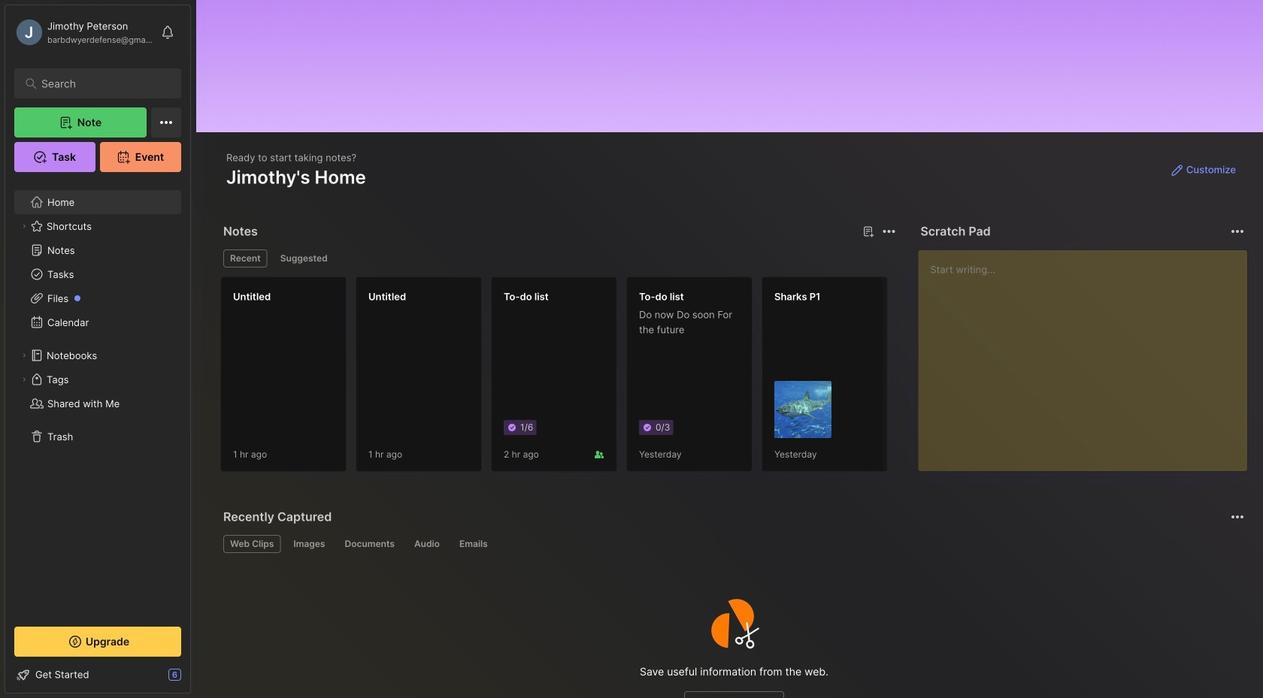 Task type: vqa. For each thing, say whether or not it's contained in the screenshot.
Calendar Event image
no



Task type: describe. For each thing, give the bounding box(es) containing it.
click to collapse image
[[190, 671, 201, 689]]

2 more actions field from the top
[[1227, 507, 1248, 528]]

2 tab list from the top
[[223, 535, 1242, 553]]

Search text field
[[41, 77, 161, 91]]

Start writing… text field
[[930, 250, 1247, 459]]

main element
[[0, 0, 195, 698]]

more actions image
[[1228, 223, 1247, 241]]

tree inside main element
[[5, 181, 190, 613]]

expand tags image
[[20, 375, 29, 384]]



Task type: locate. For each thing, give the bounding box(es) containing it.
Help and Learning task checklist field
[[5, 663, 190, 687]]

1 more actions field from the top
[[1227, 221, 1248, 242]]

1 vertical spatial tab list
[[223, 535, 1242, 553]]

more actions image
[[1228, 508, 1247, 526]]

Account field
[[14, 17, 153, 47]]

tab
[[223, 250, 267, 268], [273, 250, 334, 268], [223, 535, 281, 553], [287, 535, 332, 553], [338, 535, 401, 553], [407, 535, 447, 553], [453, 535, 495, 553]]

1 vertical spatial more actions field
[[1227, 507, 1248, 528]]

none search field inside main element
[[41, 74, 161, 92]]

thumbnail image
[[774, 381, 832, 438]]

0 vertical spatial more actions field
[[1227, 221, 1248, 242]]

0 vertical spatial tab list
[[223, 250, 893, 268]]

row group
[[220, 277, 1263, 481]]

tab list
[[223, 250, 893, 268], [223, 535, 1242, 553]]

expand notebooks image
[[20, 351, 29, 360]]

tree
[[5, 181, 190, 613]]

More actions field
[[1227, 221, 1248, 242], [1227, 507, 1248, 528]]

1 tab list from the top
[[223, 250, 893, 268]]

None search field
[[41, 74, 161, 92]]



